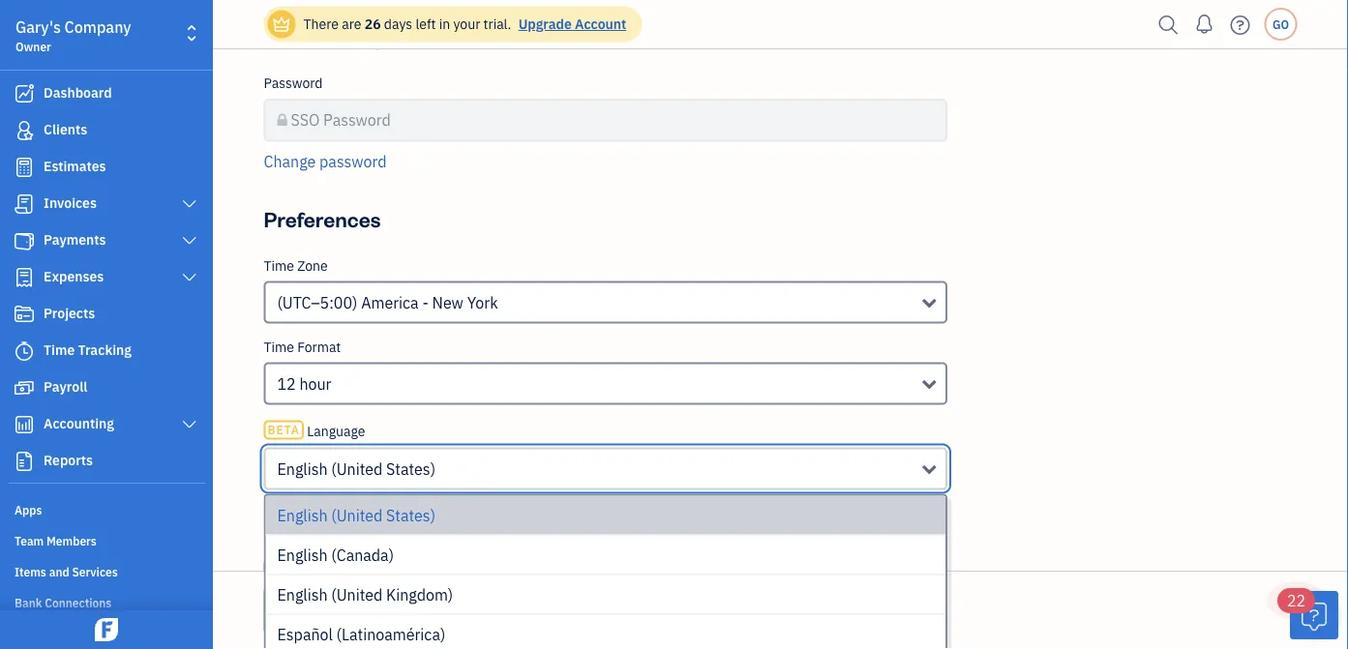 Task type: describe. For each thing, give the bounding box(es) containing it.
clients link
[[5, 113, 207, 148]]

(latinoamérica)
[[336, 625, 445, 645]]

kingdom)
[[386, 585, 453, 605]]

tracking
[[78, 341, 132, 359]]

chevron large down image for payments
[[181, 233, 198, 249]]

time tracking
[[44, 341, 132, 359]]

english for english (canada) option on the bottom
[[277, 545, 328, 566]]

is
[[516, 609, 526, 627]]

26
[[365, 15, 381, 33]]

save changes
[[281, 597, 418, 624]]

apps link
[[5, 495, 207, 524]]

zone
[[297, 257, 328, 275]]

(united inside option
[[331, 585, 383, 605]]

york
[[467, 293, 498, 313]]

go
[[1273, 16, 1289, 32]]

Time Zone field
[[264, 282, 948, 324]]

bank connections link
[[5, 587, 207, 616]]

loading screen display
[[264, 536, 404, 554]]

change
[[264, 151, 316, 172]]

beta language
[[268, 422, 365, 440]]

accounting link
[[5, 407, 207, 442]]

items
[[15, 564, 46, 580]]

items and services
[[15, 564, 118, 580]]

english (united states) option
[[266, 496, 946, 536]]

search image
[[1153, 10, 1184, 39]]

payroll link
[[5, 371, 207, 405]]

invoices link
[[5, 187, 207, 222]]

money image
[[13, 378, 36, 398]]

owner
[[15, 39, 51, 54]]

us
[[303, 500, 319, 520]]

gary's
[[15, 17, 61, 37]]

choose
[[264, 609, 309, 627]]

chevron large down image
[[181, 196, 198, 212]]

days
[[384, 15, 412, 33]]

dashboard
[[44, 84, 112, 102]]

english for english (united states) option
[[277, 506, 328, 526]]

preferences element
[[256, 257, 955, 649]]

english (united states) for language field
[[277, 459, 435, 480]]

feedback
[[323, 500, 387, 520]]

english inside language field
[[277, 459, 328, 480]]

connections
[[45, 595, 112, 611]]

and
[[49, 564, 69, 580]]

22
[[1287, 591, 1306, 611]]

timer image
[[13, 342, 36, 361]]

list box inside 'preferences' 'element'
[[266, 496, 946, 649]]

main element
[[0, 0, 261, 649]]

format
[[297, 338, 341, 356]]

trial.
[[483, 15, 511, 33]]

Language field
[[264, 448, 948, 491]]

projects
[[44, 304, 95, 322]]

payments
[[44, 231, 106, 249]]

freshbooks image
[[91, 618, 122, 642]]

12 hour
[[277, 374, 331, 394]]

payment image
[[13, 231, 36, 251]]

project image
[[13, 305, 36, 324]]

time for 12 hour
[[264, 338, 294, 356]]

estimates
[[44, 157, 106, 175]]

hour
[[299, 374, 331, 394]]

loading
[[264, 536, 311, 554]]

save changes button
[[264, 587, 435, 634]]

22 button
[[1277, 588, 1338, 640]]

send
[[264, 500, 299, 520]]

(utc–5:00) america - new york
[[277, 293, 498, 313]]

invoice image
[[13, 195, 36, 214]]

estimates link
[[5, 150, 207, 185]]

new
[[432, 293, 463, 313]]

members
[[47, 533, 97, 549]]

display
[[360, 536, 404, 554]]

team members
[[15, 533, 97, 549]]

loading.
[[529, 609, 578, 627]]

clients
[[44, 120, 87, 138]]

time for (utc–5:00)
[[264, 257, 294, 275]]

crown image
[[271, 14, 292, 34]]

when
[[398, 609, 431, 627]]

chevron large down image for expenses
[[181, 270, 198, 285]]

are
[[342, 15, 361, 33]]

info image
[[458, 30, 476, 53]]

states) for list box containing english (united states)
[[386, 506, 435, 526]]

expense image
[[13, 268, 36, 287]]

change password
[[264, 151, 387, 172]]

what
[[312, 609, 342, 627]]

beta
[[268, 423, 300, 438]]

sso password
[[291, 110, 391, 131]]

dashboard image
[[13, 84, 36, 104]]



Task type: locate. For each thing, give the bounding box(es) containing it.
bank
[[15, 595, 42, 611]]

payroll
[[44, 378, 87, 396]]

appears
[[346, 609, 395, 627]]

states)
[[386, 459, 435, 480], [386, 506, 435, 526]]

bank connections
[[15, 595, 112, 611]]

3 (united from the top
[[331, 585, 383, 605]]

1 vertical spatial your
[[434, 609, 461, 627]]

english for english (united kingdom) option at bottom
[[277, 585, 328, 605]]

your right in
[[453, 15, 480, 33]]

español (latinoamérica)
[[277, 625, 445, 645]]

time tracking link
[[5, 334, 207, 369]]

1 horizontal spatial password
[[323, 110, 391, 131]]

preferences
[[264, 206, 381, 233]]

1 vertical spatial states)
[[386, 506, 435, 526]]

services
[[72, 564, 118, 580]]

list box containing english (united states)
[[266, 496, 946, 649]]

chart image
[[13, 415, 36, 435]]

english
[[277, 459, 328, 480], [277, 506, 328, 526], [277, 545, 328, 566], [277, 585, 328, 605]]

english (united states) up feedback
[[277, 459, 435, 480]]

chevron large down image inside expenses link
[[181, 270, 198, 285]]

(canada)
[[331, 545, 394, 566]]

-
[[422, 293, 429, 313]]

english (united states) for list box containing english (united states)
[[277, 506, 435, 526]]

english (canada)
[[277, 545, 394, 566]]

change password button
[[264, 150, 387, 173]]

items and services link
[[5, 556, 207, 585]]

choose what appears when your account is loading.
[[264, 609, 578, 627]]

reports
[[44, 451, 93, 469]]

3 english from the top
[[277, 545, 328, 566]]

0 vertical spatial password
[[264, 75, 323, 92]]

english up the choose at the left bottom of page
[[277, 585, 328, 605]]

there
[[303, 15, 339, 33]]

send us feedback
[[264, 500, 387, 520]]

time right timer image
[[44, 341, 75, 359]]

upgrade
[[518, 15, 572, 33]]

list box
[[266, 496, 946, 649]]

resource center badge image
[[1290, 591, 1338, 640]]

time inside main element
[[44, 341, 75, 359]]

team
[[15, 533, 44, 549]]

0 horizontal spatial password
[[264, 75, 323, 92]]

2 states) from the top
[[386, 506, 435, 526]]

expenses link
[[5, 260, 207, 295]]

1 english from the top
[[277, 459, 328, 480]]

payments link
[[5, 224, 207, 258]]

english up "loading"
[[277, 506, 328, 526]]

1 english (united states) from the top
[[277, 459, 435, 480]]

1 vertical spatial password
[[323, 110, 391, 131]]

states) up display
[[386, 506, 435, 526]]

english inside english (canada) option
[[277, 545, 328, 566]]

time zone
[[264, 257, 328, 275]]

apps
[[15, 502, 42, 518]]

english (canada) option
[[266, 536, 946, 576]]

screen
[[314, 536, 357, 554]]

0 vertical spatial your
[[453, 15, 480, 33]]

time up 12
[[264, 338, 294, 356]]

Time Format field
[[264, 363, 948, 405]]

reports link
[[5, 444, 207, 479]]

gary's company owner
[[15, 17, 131, 54]]

1 vertical spatial english (united states)
[[277, 506, 435, 526]]

2 vertical spatial chevron large down image
[[181, 417, 198, 433]]

notifications image
[[1189, 5, 1220, 44]]

america
[[361, 293, 419, 313]]

english (united kingdom) option
[[266, 576, 946, 615]]

(utc–5:00)
[[277, 293, 357, 313]]

2 vertical spatial (united
[[331, 585, 383, 605]]

lock image
[[277, 109, 287, 133]]

12
[[277, 374, 296, 394]]

2 english (united states) from the top
[[277, 506, 435, 526]]

account
[[575, 15, 626, 33]]

estimate image
[[13, 158, 36, 177]]

(united
[[331, 459, 383, 480], [331, 506, 383, 526], [331, 585, 383, 605]]

0 vertical spatial states)
[[386, 459, 435, 480]]

time
[[264, 257, 294, 275], [264, 338, 294, 356], [44, 341, 75, 359]]

your inside 'preferences' 'element'
[[434, 609, 461, 627]]

chevron large down image
[[181, 233, 198, 249], [181, 270, 198, 285], [181, 417, 198, 433]]

english (united states)
[[277, 459, 435, 480], [277, 506, 435, 526]]

company
[[64, 17, 131, 37]]

Email Address email field
[[264, 0, 948, 22]]

states) inside option
[[386, 506, 435, 526]]

team members link
[[5, 525, 207, 555]]

english (united states) inside language field
[[277, 459, 435, 480]]

states) up feedback
[[386, 459, 435, 480]]

expenses
[[44, 268, 104, 285]]

sso
[[291, 110, 320, 131]]

(united for list box containing english (united states)
[[331, 506, 383, 526]]

2 (united from the top
[[331, 506, 383, 526]]

4 english from the top
[[277, 585, 328, 605]]

(united for language field
[[331, 459, 383, 480]]

english (united kingdom)
[[277, 585, 453, 605]]

english down beta language
[[277, 459, 328, 480]]

español (latinoamérica) option
[[266, 615, 946, 649]]

0 vertical spatial english (united states)
[[277, 459, 435, 480]]

1 chevron large down image from the top
[[181, 233, 198, 249]]

(united up appears
[[331, 585, 383, 605]]

chevron large down image inside the "payments" link
[[181, 233, 198, 249]]

account
[[464, 609, 513, 627]]

states) inside language field
[[386, 459, 435, 480]]

0 vertical spatial chevron large down image
[[181, 233, 198, 249]]

go button
[[1264, 8, 1297, 41]]

(united up feedback
[[331, 459, 383, 480]]

projects link
[[5, 297, 207, 332]]

your right when
[[434, 609, 461, 627]]

accounting
[[44, 415, 114, 433]]

send us feedback link
[[264, 500, 387, 520]]

password
[[319, 151, 387, 172]]

password up password
[[323, 110, 391, 131]]

left
[[416, 15, 436, 33]]

report image
[[13, 452, 36, 471]]

english down us
[[277, 545, 328, 566]]

chevron large down image inside the accounting "link"
[[181, 417, 198, 433]]

your
[[453, 15, 480, 33], [434, 609, 461, 627]]

states) for language field
[[386, 459, 435, 480]]

(united inside language field
[[331, 459, 383, 480]]

password up lock icon
[[264, 75, 323, 92]]

2 chevron large down image from the top
[[181, 270, 198, 285]]

go to help image
[[1225, 10, 1256, 39]]

english (united states) up screen
[[277, 506, 435, 526]]

1 states) from the top
[[386, 459, 435, 480]]

language
[[307, 422, 365, 440]]

1 vertical spatial chevron large down image
[[181, 270, 198, 285]]

español
[[277, 625, 333, 645]]

time format
[[264, 338, 341, 356]]

2 english from the top
[[277, 506, 328, 526]]

changes
[[333, 597, 418, 624]]

0 vertical spatial (united
[[331, 459, 383, 480]]

(united up screen
[[331, 506, 383, 526]]

english inside english (united states) option
[[277, 506, 328, 526]]

1 vertical spatial (united
[[331, 506, 383, 526]]

chevron large down image for accounting
[[181, 417, 198, 433]]

there are 26 days left in your trial. upgrade account
[[303, 15, 626, 33]]

account profile element
[[256, 0, 955, 189]]

save
[[281, 597, 329, 624]]

password
[[264, 75, 323, 92], [323, 110, 391, 131]]

(united inside option
[[331, 506, 383, 526]]

upgrade account link
[[515, 15, 626, 33]]

client image
[[13, 121, 36, 140]]

1 (united from the top
[[331, 459, 383, 480]]

english (united states) inside english (united states) option
[[277, 506, 435, 526]]

time left zone
[[264, 257, 294, 275]]

3 chevron large down image from the top
[[181, 417, 198, 433]]

english inside english (united kingdom) option
[[277, 585, 328, 605]]

dashboard link
[[5, 76, 207, 111]]

in
[[439, 15, 450, 33]]



Task type: vqa. For each thing, say whether or not it's contained in the screenshot.
Payments link
yes



